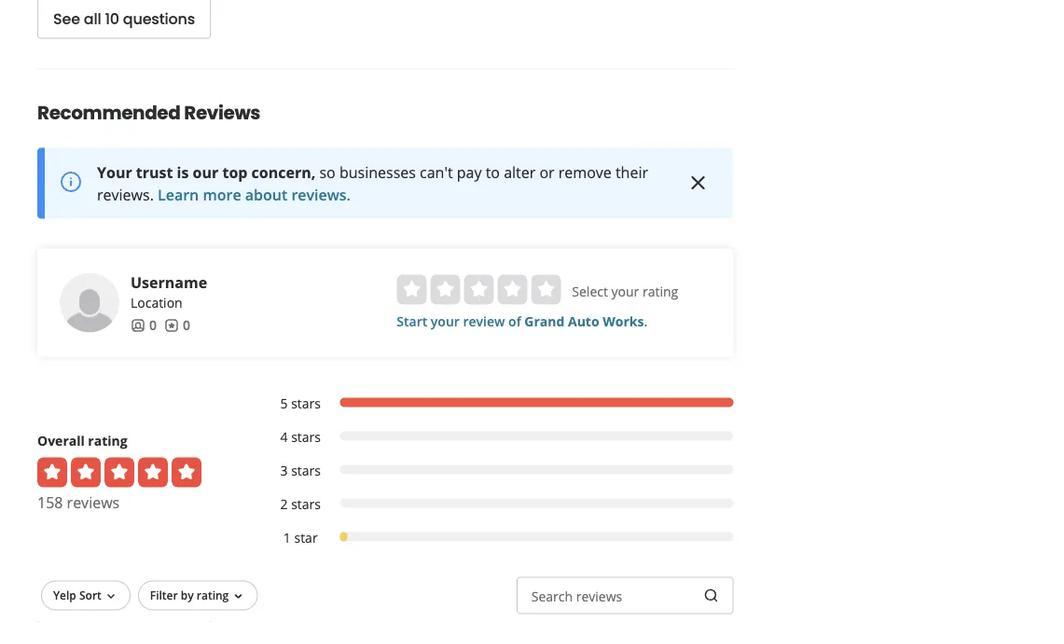 Task type: vqa. For each thing, say whether or not it's contained in the screenshot.
the 'Every'
no



Task type: describe. For each thing, give the bounding box(es) containing it.
all
[[84, 8, 101, 29]]

16 chevron down v2 image for filter by rating
[[231, 589, 246, 604]]

yelp sort
[[53, 588, 102, 603]]

photo of username image
[[60, 273, 119, 333]]

username
[[131, 272, 207, 292]]

our
[[193, 162, 219, 182]]

alter
[[504, 162, 536, 182]]

learn more about reviews.
[[158, 184, 351, 204]]

filter reviews by 3 stars rating element
[[261, 462, 734, 480]]

reviews for 158 reviews
[[67, 492, 120, 512]]

location
[[131, 294, 183, 312]]

2
[[280, 496, 288, 513]]

stars for 2 stars
[[291, 496, 321, 513]]

of
[[509, 313, 522, 330]]

learn
[[158, 184, 199, 204]]

or
[[540, 162, 555, 182]]

2 reviews. from the left
[[292, 184, 351, 204]]

friends element
[[131, 316, 157, 335]]

rating for filter by rating
[[197, 588, 229, 603]]

3 stars
[[280, 462, 321, 480]]

158
[[37, 492, 63, 512]]

see all 10 questions link
[[37, 0, 211, 39]]

recommended
[[37, 99, 181, 125]]

sort
[[79, 588, 102, 603]]

reviews for search reviews
[[577, 588, 623, 606]]

your
[[97, 162, 132, 182]]

filter by rating button
[[138, 581, 258, 611]]

24 info v2 image
[[60, 171, 82, 193]]

overall
[[37, 432, 85, 450]]

so businesses can't pay to alter or remove their reviews.
[[97, 162, 649, 204]]

grand
[[525, 313, 565, 330]]

filter reviews by 5 stars rating element
[[261, 394, 734, 413]]

see
[[53, 8, 80, 29]]

16 chevron down v2 image for yelp sort
[[103, 589, 118, 604]]

your for select
[[612, 283, 640, 301]]

recommended reviews element
[[0, 69, 794, 623]]

.
[[645, 313, 648, 330]]

is
[[177, 162, 189, 182]]

filter by rating
[[150, 588, 229, 603]]

businesses
[[340, 162, 416, 182]]

concern,
[[252, 162, 316, 182]]

recommended reviews
[[37, 99, 260, 125]]

rating element
[[397, 275, 561, 305]]

auto
[[568, 313, 600, 330]]

by
[[181, 588, 194, 603]]

10
[[105, 8, 119, 29]]

see all 10 questions
[[53, 8, 195, 29]]

158 reviews
[[37, 492, 120, 512]]

4
[[280, 428, 288, 446]]



Task type: locate. For each thing, give the bounding box(es) containing it.
3 stars from the top
[[291, 462, 321, 480]]

your for start
[[431, 313, 460, 330]]

stars right 4
[[291, 428, 321, 446]]

stars right '2' on the left of page
[[291, 496, 321, 513]]

reviews right search
[[577, 588, 623, 606]]

search
[[532, 588, 573, 606]]

1 horizontal spatial reviews
[[577, 588, 623, 606]]

their
[[616, 162, 649, 182]]

select your rating
[[573, 283, 679, 301]]

1 stars from the top
[[291, 395, 321, 413]]

None radio
[[397, 275, 427, 305]]

16 friends v2 image
[[131, 318, 146, 333]]

search image
[[704, 589, 719, 604]]

learn more about reviews. link
[[158, 184, 351, 204]]

0 horizontal spatial 16 chevron down v2 image
[[103, 589, 118, 604]]

0 for friends element
[[149, 316, 157, 334]]

16 chevron down v2 image
[[103, 589, 118, 604], [231, 589, 246, 604]]

1 reviews. from the left
[[97, 184, 154, 204]]

reviews down 5 star rating image
[[67, 492, 120, 512]]

username location
[[131, 272, 207, 312]]

1 16 chevron down v2 image from the left
[[103, 589, 118, 604]]

1 vertical spatial reviews
[[577, 588, 623, 606]]

0 horizontal spatial 0
[[149, 316, 157, 334]]

0
[[149, 316, 157, 334], [183, 316, 190, 334]]

2 stars
[[280, 496, 321, 513]]

stars
[[291, 395, 321, 413], [291, 428, 321, 446], [291, 462, 321, 480], [291, 496, 321, 513]]

your trust is our top concern,
[[97, 162, 316, 182]]

0 horizontal spatial reviews.
[[97, 184, 154, 204]]

1
[[284, 529, 291, 547]]

4 stars
[[280, 428, 321, 446]]

reviews
[[67, 492, 120, 512], [577, 588, 623, 606]]

16 chevron down v2 image right filter by rating
[[231, 589, 246, 604]]

1 vertical spatial your
[[431, 313, 460, 330]]

reviews. inside so businesses can't pay to alter or remove their reviews.
[[97, 184, 154, 204]]

reviews. down 'your'
[[97, 184, 154, 204]]

select
[[573, 283, 609, 301]]

questions
[[123, 8, 195, 29]]

  text field inside recommended reviews element
[[517, 577, 734, 615]]

5 star rating image
[[37, 458, 202, 488]]

stars right 5
[[291, 395, 321, 413]]

start your review of grand auto works .
[[397, 313, 648, 330]]

rating right by
[[197, 588, 229, 603]]

top
[[223, 162, 248, 182]]

search reviews
[[532, 588, 623, 606]]

0 horizontal spatial your
[[431, 313, 460, 330]]

stars for 4 stars
[[291, 428, 321, 446]]

stars for 5 stars
[[291, 395, 321, 413]]

0 vertical spatial rating
[[643, 283, 679, 301]]

0 vertical spatial reviews
[[67, 492, 120, 512]]

  text field
[[517, 577, 734, 615]]

1 horizontal spatial your
[[612, 283, 640, 301]]

2 horizontal spatial rating
[[643, 283, 679, 301]]

your
[[612, 283, 640, 301], [431, 313, 460, 330]]

rating up .
[[643, 283, 679, 301]]

rating
[[643, 283, 679, 301], [88, 432, 128, 450], [197, 588, 229, 603]]

filter
[[150, 588, 178, 603]]

so
[[320, 162, 336, 182]]

more
[[203, 184, 241, 204]]

5 stars
[[280, 395, 321, 413]]

1 horizontal spatial 16 chevron down v2 image
[[231, 589, 246, 604]]

2 vertical spatial rating
[[197, 588, 229, 603]]

your up works
[[612, 283, 640, 301]]

2 stars from the top
[[291, 428, 321, 446]]

0 horizontal spatial reviews
[[67, 492, 120, 512]]

info alert
[[37, 148, 734, 219]]

can't
[[420, 162, 453, 182]]

0 for reviews element
[[183, 316, 190, 334]]

0 inside friends element
[[149, 316, 157, 334]]

16 review v2 image
[[164, 318, 179, 333]]

remove
[[559, 162, 612, 182]]

1 horizontal spatial rating
[[197, 588, 229, 603]]

reviews.
[[97, 184, 154, 204], [292, 184, 351, 204]]

none radio inside recommended reviews element
[[397, 275, 427, 305]]

4 stars from the top
[[291, 496, 321, 513]]

stars right 3
[[291, 462, 321, 480]]

1 horizontal spatial 0
[[183, 316, 190, 334]]

2 0 from the left
[[183, 316, 190, 334]]

filter reviews by 4 stars rating element
[[261, 428, 734, 447]]

1 vertical spatial rating
[[88, 432, 128, 450]]

filter reviews by 2 stars rating element
[[261, 495, 734, 514]]

(no rating) image
[[397, 275, 561, 305]]

overall rating
[[37, 432, 128, 450]]

yelp
[[53, 588, 76, 603]]

0 right 16 review v2 icon
[[183, 316, 190, 334]]

0 inside reviews element
[[183, 316, 190, 334]]

1 star
[[284, 529, 318, 547]]

2 16 chevron down v2 image from the left
[[231, 589, 246, 604]]

reviews. down so at the top of the page
[[292, 184, 351, 204]]

reviews element
[[164, 316, 190, 335]]

close image
[[688, 172, 710, 194]]

yelp sort button
[[41, 581, 130, 611]]

None radio
[[431, 275, 461, 305], [464, 275, 494, 305], [498, 275, 528, 305], [531, 275, 561, 305], [431, 275, 461, 305], [464, 275, 494, 305], [498, 275, 528, 305], [531, 275, 561, 305]]

about
[[245, 184, 288, 204]]

0 right 16 friends v2 icon
[[149, 316, 157, 334]]

1 0 from the left
[[149, 316, 157, 334]]

pay
[[457, 162, 482, 182]]

5
[[280, 395, 288, 413]]

works
[[603, 313, 645, 330]]

reviews
[[184, 99, 260, 125]]

3
[[280, 462, 288, 480]]

trust
[[136, 162, 173, 182]]

start
[[397, 313, 428, 330]]

16 chevron down v2 image right sort
[[103, 589, 118, 604]]

16 chevron down v2 image inside yelp sort dropdown button
[[103, 589, 118, 604]]

rating inside filter by rating "dropdown button"
[[197, 588, 229, 603]]

rating for select your rating
[[643, 283, 679, 301]]

1 horizontal spatial reviews.
[[292, 184, 351, 204]]

review
[[463, 313, 505, 330]]

star
[[294, 529, 318, 547]]

0 vertical spatial your
[[612, 283, 640, 301]]

stars for 3 stars
[[291, 462, 321, 480]]

16 chevron down v2 image inside filter by rating "dropdown button"
[[231, 589, 246, 604]]

rating up 5 star rating image
[[88, 432, 128, 450]]

your right start
[[431, 313, 460, 330]]

0 horizontal spatial rating
[[88, 432, 128, 450]]

filter reviews by 1 star rating element
[[261, 529, 734, 547]]

to
[[486, 162, 500, 182]]



